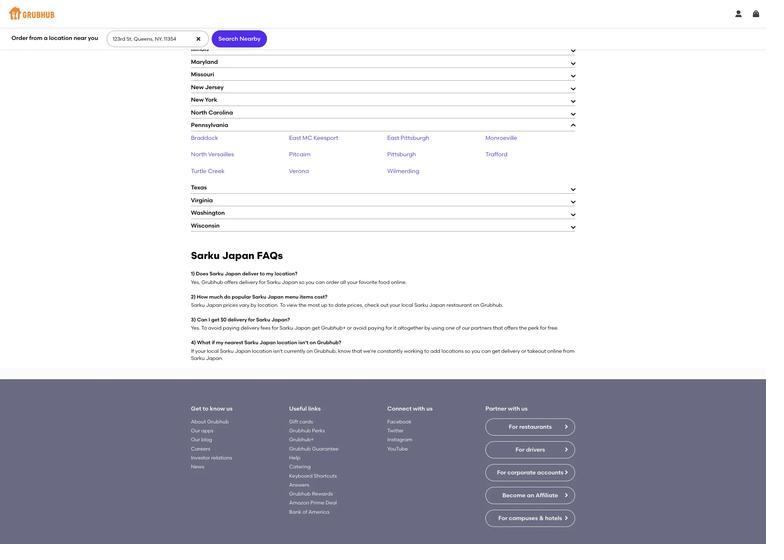 Task type: locate. For each thing, give the bounding box(es) containing it.
2 vertical spatial location
[[252, 348, 272, 355]]

0 vertical spatial north
[[191, 109, 207, 116]]

prices,
[[348, 303, 364, 309]]

pittsburgh up pittsburgh link
[[401, 135, 430, 141]]

for right 'fees'
[[272, 326, 279, 332]]

east mc keesport
[[289, 135, 338, 141]]

0 vertical spatial by
[[251, 303, 257, 309]]

0 horizontal spatial us
[[226, 406, 233, 413]]

grubhub up apps
[[207, 419, 229, 425]]

our
[[191, 428, 200, 434], [191, 437, 200, 443]]

location.
[[258, 303, 279, 309]]

2 avoid from the left
[[353, 326, 367, 332]]

items
[[300, 294, 313, 300]]

fees
[[261, 326, 271, 332]]

delivery right $0
[[228, 317, 247, 323]]

with for partner
[[508, 406, 520, 413]]

0 horizontal spatial by
[[251, 303, 257, 309]]

that left we're
[[352, 348, 362, 355]]

paying left it
[[368, 326, 385, 332]]

trafford link
[[486, 151, 508, 158]]

that inside "3) can i get $0 delivery for sarku japan? yes. to avoid paying delivery fees for sarku japan get grubhub+ or avoid paying for it altogether by using one of our partners that offers the perk for free."
[[493, 326, 503, 332]]

0 horizontal spatial grubhub+
[[289, 437, 314, 443]]

east left mc
[[289, 135, 301, 141]]

1 new from the top
[[191, 84, 204, 91]]

right image inside for corporate accounts link
[[564, 470, 569, 476]]

1 vertical spatial north
[[191, 151, 207, 158]]

nearest
[[225, 340, 243, 346]]

order
[[11, 35, 28, 41]]

jersey
[[205, 84, 224, 91]]

new jersey
[[191, 84, 224, 91]]

know
[[338, 348, 351, 355], [210, 406, 225, 413]]

on
[[473, 303, 479, 309], [310, 340, 316, 346], [307, 348, 313, 355]]

1 vertical spatial know
[[210, 406, 225, 413]]

you right near
[[88, 35, 98, 41]]

from right online
[[563, 348, 575, 355]]

0 vertical spatial offers
[[224, 280, 238, 286]]

0 vertical spatial location
[[49, 35, 72, 41]]

avoid down i
[[208, 326, 222, 332]]

restaurant
[[447, 303, 472, 309]]

know down the grubhub?
[[338, 348, 351, 355]]

1 horizontal spatial location
[[252, 348, 272, 355]]

1 vertical spatial svg image
[[196, 36, 202, 42]]

1 with from the left
[[413, 406, 425, 413]]

1 horizontal spatial of
[[456, 326, 461, 332]]

by inside 2) how much do popular sarku japan menu items cost? sarku japan prices vary by location. to view the most up to date prices, check out your local sarku japan restaurant on grubhub.
[[251, 303, 257, 309]]

0 horizontal spatial offers
[[224, 280, 238, 286]]

partners
[[471, 326, 492, 332]]

accounts
[[537, 470, 564, 476]]

3 us from the left
[[522, 406, 528, 413]]

delivery inside 1) does sarku japan deliver to my location? yes, grubhub offers delivery for sarku japan so you can order all your favorite food online.
[[239, 280, 258, 286]]

to left view in the left bottom of the page
[[280, 303, 286, 309]]

grubhub guarantee link
[[289, 446, 339, 452]]

what
[[197, 340, 211, 346]]

with right connect
[[413, 406, 425, 413]]

2 right image from the top
[[564, 470, 569, 476]]

right image inside for drivers link
[[564, 447, 569, 453]]

1 vertical spatial new
[[191, 96, 204, 103]]

keesport
[[314, 135, 338, 141]]

japan down 'fees'
[[260, 340, 276, 346]]

delivery left 'takeout' on the bottom right of page
[[502, 348, 520, 355]]

local right out
[[402, 303, 413, 309]]

offers left perk
[[504, 326, 518, 332]]

2 vertical spatial you
[[472, 348, 481, 355]]

2 horizontal spatial us
[[522, 406, 528, 413]]

for campuses & hotels
[[499, 515, 562, 522]]

1 horizontal spatial your
[[347, 280, 358, 286]]

0 horizontal spatial that
[[352, 348, 362, 355]]

so inside 1) does sarku japan deliver to my location? yes, grubhub offers delivery for sarku japan so you can order all your favorite food online.
[[299, 280, 305, 286]]

north for north carolina
[[191, 109, 207, 116]]

on left grubhub.
[[473, 303, 479, 309]]

to
[[260, 271, 265, 277], [329, 303, 334, 309], [424, 348, 429, 355], [203, 406, 209, 413]]

2 with from the left
[[508, 406, 520, 413]]

the left perk
[[519, 326, 527, 332]]

by left using
[[425, 326, 431, 332]]

1 vertical spatial local
[[207, 348, 219, 355]]

for
[[509, 424, 518, 431], [516, 447, 525, 453], [497, 470, 506, 476], [499, 515, 508, 522]]

tab
[[191, 7, 575, 17]]

0 horizontal spatial know
[[210, 406, 225, 413]]

one
[[446, 326, 455, 332]]

right image right 'restaurants'
[[564, 424, 569, 430]]

1 horizontal spatial grubhub+
[[321, 326, 346, 332]]

1 horizontal spatial paying
[[368, 326, 385, 332]]

0 horizontal spatial local
[[207, 348, 219, 355]]

0 horizontal spatial with
[[413, 406, 425, 413]]

right image
[[564, 424, 569, 430], [564, 493, 569, 499]]

locations
[[442, 348, 464, 355]]

keyboard shortcuts link
[[289, 473, 337, 480]]

my inside 4) what if my nearest sarku japan location isn't on grubhub? if your local sarku japan location isn't currently on grubhub, know that we're constantly working to add locations so you can get delivery or takeout online from sarku japan.
[[216, 340, 224, 346]]

cards
[[299, 419, 313, 425]]

us up about grubhub link
[[226, 406, 233, 413]]

investor
[[191, 455, 210, 461]]

vary
[[239, 303, 249, 309]]

your inside 2) how much do popular sarku japan menu items cost? sarku japan prices vary by location. to view the most up to date prices, check out your local sarku japan restaurant on grubhub.
[[390, 303, 400, 309]]

1 vertical spatial of
[[303, 510, 307, 516]]

sarku down 2)
[[191, 303, 205, 309]]

0 vertical spatial local
[[402, 303, 413, 309]]

local
[[402, 303, 413, 309], [207, 348, 219, 355]]

0 vertical spatial to
[[280, 303, 286, 309]]

sarku up 'fees'
[[256, 317, 270, 323]]

or down prices,
[[347, 326, 352, 332]]

0 horizontal spatial paying
[[223, 326, 240, 332]]

partner with us
[[486, 406, 528, 413]]

north down new york
[[191, 109, 207, 116]]

0 horizontal spatial location
[[49, 35, 72, 41]]

0 horizontal spatial isn't
[[273, 348, 283, 355]]

0 vertical spatial of
[[456, 326, 461, 332]]

monroeville
[[486, 135, 518, 141]]

get inside 4) what if my nearest sarku japan location isn't on grubhub? if your local sarku japan location isn't currently on grubhub, know that we're constantly working to add locations so you can get delivery or takeout online from sarku japan.
[[492, 348, 500, 355]]

free.
[[548, 326, 559, 332]]

gift
[[289, 419, 298, 425]]

sarku
[[191, 250, 220, 262], [210, 271, 224, 277], [267, 280, 281, 286], [252, 294, 266, 300], [191, 303, 205, 309], [415, 303, 428, 309], [256, 317, 270, 323], [280, 326, 293, 332], [244, 340, 259, 346], [220, 348, 234, 355], [191, 356, 205, 362]]

location down 'fees'
[[252, 348, 272, 355]]

grubhub down does
[[202, 280, 223, 286]]

2 north from the top
[[191, 151, 207, 158]]

become
[[503, 492, 526, 499]]

grubhub perks link
[[289, 428, 325, 434]]

can left order in the bottom of the page
[[316, 280, 325, 286]]

links
[[308, 406, 321, 413]]

1 vertical spatial or
[[522, 348, 526, 355]]

right image for for drivers
[[564, 447, 569, 453]]

location
[[49, 35, 72, 41], [277, 340, 297, 346], [252, 348, 272, 355]]

2 us from the left
[[427, 406, 433, 413]]

local up japan.
[[207, 348, 219, 355]]

1 horizontal spatial with
[[508, 406, 520, 413]]

right image right the affiliate
[[564, 493, 569, 499]]

grubhub+ inside "3) can i get $0 delivery for sarku japan? yes. to avoid paying delivery fees for sarku japan get grubhub+ or avoid paying for it altogether by using one of our partners that offers the perk for free."
[[321, 326, 346, 332]]

for inside 1) does sarku japan deliver to my location? yes, grubhub offers delivery for sarku japan so you can order all your favorite food online.
[[259, 280, 266, 286]]

1 east from the left
[[289, 135, 301, 141]]

restaurants
[[520, 424, 552, 431]]

new left york at the left top of page
[[191, 96, 204, 103]]

of right bank
[[303, 510, 307, 516]]

2 horizontal spatial location
[[277, 340, 297, 346]]

1 north from the top
[[191, 109, 207, 116]]

location right a
[[49, 35, 72, 41]]

1 horizontal spatial east
[[388, 135, 399, 141]]

avoid down prices,
[[353, 326, 367, 332]]

0 horizontal spatial the
[[299, 303, 307, 309]]

for corporate accounts link
[[486, 465, 575, 482]]

offers up do
[[224, 280, 238, 286]]

north carolina
[[191, 109, 233, 116]]

japan left deliver
[[225, 271, 241, 277]]

0 vertical spatial your
[[347, 280, 358, 286]]

0 horizontal spatial east
[[289, 135, 301, 141]]

campuses
[[509, 515, 538, 522]]

for for for restaurants
[[509, 424, 518, 431]]

1 vertical spatial the
[[519, 326, 527, 332]]

1 horizontal spatial from
[[563, 348, 575, 355]]

1 vertical spatial isn't
[[273, 348, 283, 355]]

location up currently
[[277, 340, 297, 346]]

isn't left currently
[[273, 348, 283, 355]]

1 us from the left
[[226, 406, 233, 413]]

delivery down deliver
[[239, 280, 258, 286]]

2 east from the left
[[388, 135, 399, 141]]

0 vertical spatial from
[[29, 35, 42, 41]]

0 vertical spatial you
[[88, 35, 98, 41]]

to inside 4) what if my nearest sarku japan location isn't on grubhub? if your local sarku japan location isn't currently on grubhub, know that we're constantly working to add locations so you can get delivery or takeout online from sarku japan.
[[424, 348, 429, 355]]

sarku right does
[[210, 271, 224, 277]]

1 vertical spatial our
[[191, 437, 200, 443]]

2 horizontal spatial your
[[390, 303, 400, 309]]

with right partner
[[508, 406, 520, 413]]

0 horizontal spatial so
[[299, 280, 305, 286]]

of inside "3) can i get $0 delivery for sarku japan? yes. to avoid paying delivery fees for sarku japan get grubhub+ or avoid paying for it altogether by using one of our partners that offers the perk for free."
[[456, 326, 461, 332]]

by right vary in the left of the page
[[251, 303, 257, 309]]

0 horizontal spatial of
[[303, 510, 307, 516]]

1 horizontal spatial that
[[493, 326, 503, 332]]

to right deliver
[[260, 271, 265, 277]]

florida
[[191, 20, 211, 27]]

east pittsburgh link
[[388, 135, 430, 141]]

order
[[326, 280, 339, 286]]

1 horizontal spatial my
[[266, 271, 274, 277]]

careers
[[191, 446, 210, 452]]

north
[[191, 109, 207, 116], [191, 151, 207, 158]]

0 horizontal spatial svg image
[[196, 36, 202, 42]]

bank
[[289, 510, 302, 516]]

new down missouri
[[191, 84, 204, 91]]

amazon
[[289, 501, 309, 507]]

to right up
[[329, 303, 334, 309]]

2 vertical spatial your
[[195, 348, 206, 355]]

search nearby button
[[212, 30, 267, 48]]

1 vertical spatial from
[[563, 348, 575, 355]]

1 horizontal spatial know
[[338, 348, 351, 355]]

0 horizontal spatial avoid
[[208, 326, 222, 332]]

to inside 1) does sarku japan deliver to my location? yes, grubhub offers delivery for sarku japan so you can order all your favorite food online.
[[260, 271, 265, 277]]

1) does sarku japan deliver to my location? yes, grubhub offers delivery for sarku japan so you can order all your favorite food online.
[[191, 271, 407, 286]]

0 horizontal spatial you
[[88, 35, 98, 41]]

instagram link
[[388, 437, 413, 443]]

our up careers
[[191, 437, 200, 443]]

right image inside for restaurants link
[[564, 424, 569, 430]]

right image inside 'for campuses & hotels' link
[[564, 516, 569, 521]]

my right if
[[216, 340, 224, 346]]

so inside 4) what if my nearest sarku japan location isn't on grubhub? if your local sarku japan location isn't currently on grubhub, know that we're constantly working to add locations so you can get delivery or takeout online from sarku japan.
[[465, 348, 471, 355]]

local inside 2) how much do popular sarku japan menu items cost? sarku japan prices vary by location. to view the most up to date prices, check out your local sarku japan restaurant on grubhub.
[[402, 303, 413, 309]]

1 vertical spatial so
[[465, 348, 471, 355]]

1 vertical spatial your
[[390, 303, 400, 309]]

right image
[[564, 447, 569, 453], [564, 470, 569, 476], [564, 516, 569, 521]]

0 vertical spatial our
[[191, 428, 200, 434]]

verona
[[289, 168, 309, 175]]

2 vertical spatial right image
[[564, 516, 569, 521]]

an
[[527, 492, 535, 499]]

1 right image from the top
[[564, 424, 569, 430]]

0 horizontal spatial my
[[216, 340, 224, 346]]

1 vertical spatial right image
[[564, 470, 569, 476]]

right image for for restaurants
[[564, 424, 569, 430]]

svg image
[[735, 10, 743, 18], [196, 36, 202, 42]]

or left 'takeout' on the bottom right of page
[[522, 348, 526, 355]]

so right locations
[[465, 348, 471, 355]]

about
[[191, 419, 206, 425]]

1 horizontal spatial local
[[402, 303, 413, 309]]

on up grubhub,
[[310, 340, 316, 346]]

2 vertical spatial get
[[492, 348, 500, 355]]

1 vertical spatial get
[[312, 326, 320, 332]]

to inside 2) how much do popular sarku japan menu items cost? sarku japan prices vary by location. to view the most up to date prices, check out your local sarku japan restaurant on grubhub.
[[280, 303, 286, 309]]

right image inside become an affiliate link
[[564, 493, 569, 499]]

for up location.
[[259, 280, 266, 286]]

grubhub down grubhub+ link
[[289, 446, 311, 452]]

pittsburgh up wilmerding link at the top
[[388, 151, 416, 158]]

0 vertical spatial on
[[473, 303, 479, 309]]

1 horizontal spatial offers
[[504, 326, 518, 332]]

north versailles
[[191, 151, 234, 158]]

us right connect
[[427, 406, 433, 413]]

sarku right nearest
[[244, 340, 259, 346]]

1 horizontal spatial isn't
[[299, 340, 309, 346]]

your inside 4) what if my nearest sarku japan location isn't on grubhub? if your local sarku japan location isn't currently on grubhub, know that we're constantly working to add locations so you can get delivery or takeout online from sarku japan.
[[195, 348, 206, 355]]

useful links
[[289, 406, 321, 413]]

japan left restaurant at the right of page
[[430, 303, 446, 309]]

0 vertical spatial my
[[266, 271, 274, 277]]

right image for become an affiliate
[[564, 493, 569, 499]]

1 vertical spatial location
[[277, 340, 297, 346]]

for left campuses
[[499, 515, 508, 522]]

1 horizontal spatial so
[[465, 348, 471, 355]]

1 vertical spatial you
[[306, 280, 315, 286]]

east up pittsburgh link
[[388, 135, 399, 141]]

1 horizontal spatial can
[[482, 348, 491, 355]]

or
[[347, 326, 352, 332], [522, 348, 526, 355]]

your inside 1) does sarku japan deliver to my location? yes, grubhub offers delivery for sarku japan so you can order all your favorite food online.
[[347, 280, 358, 286]]

for restaurants link
[[486, 419, 575, 436]]

your right if
[[195, 348, 206, 355]]

america
[[309, 510, 329, 516]]

0 vertical spatial can
[[316, 280, 325, 286]]

0 horizontal spatial from
[[29, 35, 42, 41]]

that inside 4) what if my nearest sarku japan location isn't on grubhub? if your local sarku japan location isn't currently on grubhub, know that we're constantly working to add locations so you can get delivery or takeout online from sarku japan.
[[352, 348, 362, 355]]

0 vertical spatial svg image
[[735, 10, 743, 18]]

our down about
[[191, 428, 200, 434]]

for for for drivers
[[516, 447, 525, 453]]

2 horizontal spatial get
[[492, 348, 500, 355]]

delivery left 'fees'
[[241, 326, 260, 332]]

0 vertical spatial right image
[[564, 424, 569, 430]]

3 right image from the top
[[564, 516, 569, 521]]

grubhub+ inside gift cards grubhub perks grubhub+ grubhub guarantee help catering keyboard shortcuts answers grubhub rewards amazon prime deal bank of america
[[289, 437, 314, 443]]

grubhub inside about grubhub our apps our blog careers investor relations news
[[207, 419, 229, 425]]

that right "partners" on the right bottom
[[493, 326, 503, 332]]

a
[[44, 35, 48, 41]]

you right locations
[[472, 348, 481, 355]]

1 right image from the top
[[564, 447, 569, 453]]

1 vertical spatial that
[[352, 348, 362, 355]]

sarku up the altogether
[[415, 303, 428, 309]]

grubhub+ down grubhub perks link
[[289, 437, 314, 443]]

grubhub+ up the grubhub?
[[321, 326, 346, 332]]

verona link
[[289, 168, 309, 175]]

my left location?
[[266, 271, 274, 277]]

Search Address search field
[[107, 31, 208, 47]]

japan?
[[272, 317, 290, 323]]

1 vertical spatial offers
[[504, 326, 518, 332]]

you up items
[[306, 280, 315, 286]]

delivery
[[239, 280, 258, 286], [228, 317, 247, 323], [241, 326, 260, 332], [502, 348, 520, 355]]

on right currently
[[307, 348, 313, 355]]

0 horizontal spatial or
[[347, 326, 352, 332]]

1 horizontal spatial svg image
[[735, 10, 743, 18]]

svg image left svg image
[[735, 10, 743, 18]]

2 right image from the top
[[564, 493, 569, 499]]

1 horizontal spatial to
[[280, 303, 286, 309]]

trafford
[[486, 151, 508, 158]]

1 vertical spatial grubhub+
[[289, 437, 314, 443]]

for drivers
[[516, 447, 545, 453]]

of inside gift cards grubhub perks grubhub+ grubhub guarantee help catering keyboard shortcuts answers grubhub rewards amazon prime deal bank of america
[[303, 510, 307, 516]]

japan up currently
[[295, 326, 311, 332]]

0 vertical spatial that
[[493, 326, 503, 332]]

with for connect
[[413, 406, 425, 413]]

isn't up currently
[[299, 340, 309, 346]]

of left our
[[456, 326, 461, 332]]

1 horizontal spatial by
[[425, 326, 431, 332]]

1 horizontal spatial the
[[519, 326, 527, 332]]

2 new from the top
[[191, 96, 204, 103]]

japan down nearest
[[235, 348, 251, 355]]

1 vertical spatial can
[[482, 348, 491, 355]]

new
[[191, 84, 204, 91], [191, 96, 204, 103]]

sarku up does
[[191, 250, 220, 262]]

know up about grubhub link
[[210, 406, 225, 413]]

your right out
[[390, 303, 400, 309]]

1 horizontal spatial you
[[306, 280, 315, 286]]

japan.
[[206, 356, 223, 362]]

by
[[251, 303, 257, 309], [425, 326, 431, 332]]

2) how much do popular sarku japan menu items cost? sarku japan prices vary by location. to view the most up to date prices, check out your local sarku japan restaurant on grubhub.
[[191, 294, 504, 309]]

you inside 4) what if my nearest sarku japan location isn't on grubhub? if your local sarku japan location isn't currently on grubhub, know that we're constantly working to add locations so you can get delivery or takeout online from sarku japan.
[[472, 348, 481, 355]]

so
[[299, 280, 305, 286], [465, 348, 471, 355]]

for left drivers
[[516, 447, 525, 453]]

answers link
[[289, 482, 309, 489]]

0 vertical spatial grubhub+
[[321, 326, 346, 332]]

from left a
[[29, 35, 42, 41]]

can down "partners" on the right bottom
[[482, 348, 491, 355]]

offers inside 1) does sarku japan deliver to my location? yes, grubhub offers delivery for sarku japan so you can order all your favorite food online.
[[224, 280, 238, 286]]

0 vertical spatial new
[[191, 84, 204, 91]]

grubhub,
[[314, 348, 337, 355]]

for left corporate
[[497, 470, 506, 476]]

get
[[211, 317, 220, 323], [312, 326, 320, 332], [492, 348, 500, 355]]

to right yes.
[[201, 326, 207, 332]]

the down items
[[299, 303, 307, 309]]

bank of america link
[[289, 510, 329, 516]]

can
[[316, 280, 325, 286], [482, 348, 491, 355]]

so up items
[[299, 280, 305, 286]]

the
[[299, 303, 307, 309], [519, 326, 527, 332]]

online
[[548, 348, 562, 355]]

1 horizontal spatial or
[[522, 348, 526, 355]]

from inside 4) what if my nearest sarku japan location isn't on grubhub? if your local sarku japan location isn't currently on grubhub, know that we're constantly working to add locations so you can get delivery or takeout online from sarku japan.
[[563, 348, 575, 355]]

1 vertical spatial right image
[[564, 493, 569, 499]]

1 vertical spatial by
[[425, 326, 431, 332]]

2 our from the top
[[191, 437, 200, 443]]

0 vertical spatial right image
[[564, 447, 569, 453]]



Task type: describe. For each thing, give the bounding box(es) containing it.
0 vertical spatial pittsburgh
[[401, 135, 430, 141]]

to inside "3) can i get $0 delivery for sarku japan? yes. to avoid paying delivery fees for sarku japan get grubhub+ or avoid paying for it altogether by using one of our partners that offers the perk for free."
[[201, 326, 207, 332]]

for left "free."
[[540, 326, 547, 332]]

does
[[196, 271, 208, 277]]

date
[[335, 303, 346, 309]]

maryland
[[191, 58, 218, 65]]

new york
[[191, 96, 217, 103]]

about grubhub link
[[191, 419, 229, 425]]

or inside 4) what if my nearest sarku japan location isn't on grubhub? if your local sarku japan location isn't currently on grubhub, know that we're constantly working to add locations so you can get delivery or takeout online from sarku japan.
[[522, 348, 526, 355]]

nearby
[[240, 35, 261, 42]]

yes.
[[191, 326, 200, 332]]

turtle creek link
[[191, 168, 225, 175]]

1 avoid from the left
[[208, 326, 222, 332]]

svg image
[[752, 10, 761, 18]]

3) can i get $0 delivery for sarku japan? yes. to avoid paying delivery fees for sarku japan get grubhub+ or avoid paying for it altogether by using one of our partners that offers the perk for free.
[[191, 317, 559, 332]]

menu
[[285, 294, 299, 300]]

us for connect with us
[[427, 406, 433, 413]]

2 paying from the left
[[368, 326, 385, 332]]

creek
[[208, 168, 225, 175]]

the inside 2) how much do popular sarku japan menu items cost? sarku japan prices vary by location. to view the most up to date prices, check out your local sarku japan restaurant on grubhub.
[[299, 303, 307, 309]]

or inside "3) can i get $0 delivery for sarku japan? yes. to avoid paying delivery fees for sarku japan get grubhub+ or avoid paying for it altogether by using one of our partners that offers the perk for free."
[[347, 326, 352, 332]]

1 vertical spatial on
[[310, 340, 316, 346]]

grubhub down answers link
[[289, 492, 311, 498]]

on inside 2) how much do popular sarku japan menu items cost? sarku japan prices vary by location. to view the most up to date prices, check out your local sarku japan restaurant on grubhub.
[[473, 303, 479, 309]]

get
[[191, 406, 201, 413]]

perk
[[528, 326, 539, 332]]

out
[[381, 303, 389, 309]]

youtube link
[[388, 446, 408, 452]]

favorite
[[359, 280, 378, 286]]

sarku down location?
[[267, 280, 281, 286]]

grubhub inside 1) does sarku japan deliver to my location? yes, grubhub offers delivery for sarku japan so you can order all your favorite food online.
[[202, 280, 223, 286]]

for restaurants
[[509, 424, 552, 431]]

offers inside "3) can i get $0 delivery for sarku japan? yes. to avoid paying delivery fees for sarku japan get grubhub+ or avoid paying for it altogether by using one of our partners that offers the perk for free."
[[504, 326, 518, 332]]

for for for corporate accounts
[[497, 470, 506, 476]]

wilmerding link
[[388, 168, 420, 175]]

affiliate
[[536, 492, 558, 499]]

1 our from the top
[[191, 428, 200, 434]]

new for new jersey
[[191, 84, 204, 91]]

by inside "3) can i get $0 delivery for sarku japan? yes. to avoid paying delivery fees for sarku japan get grubhub+ or avoid paying for it altogether by using one of our partners that offers the perk for free."
[[425, 326, 431, 332]]

how
[[197, 294, 208, 300]]

for down vary in the left of the page
[[248, 317, 255, 323]]

it
[[394, 326, 397, 332]]

pitcairn link
[[289, 151, 311, 158]]

my inside 1) does sarku japan deliver to my location? yes, grubhub offers delivery for sarku japan so you can order all your favorite food online.
[[266, 271, 274, 277]]

washington
[[191, 210, 225, 217]]

texas
[[191, 184, 207, 191]]

know inside 4) what if my nearest sarku japan location isn't on grubhub? if your local sarku japan location isn't currently on grubhub, know that we're constantly working to add locations so you can get delivery or takeout online from sarku japan.
[[338, 348, 351, 355]]

hotels
[[545, 515, 562, 522]]

all
[[341, 280, 346, 286]]

sarku down japan?
[[280, 326, 293, 332]]

japan down location?
[[282, 280, 298, 286]]

grubhub rewards link
[[289, 492, 333, 498]]

answers
[[289, 482, 309, 489]]

york
[[205, 96, 217, 103]]

wilmerding
[[388, 168, 420, 175]]

the inside "3) can i get $0 delivery for sarku japan? yes. to avoid paying delivery fees for sarku japan get grubhub+ or avoid paying for it altogether by using one of our partners that offers the perk for free."
[[519, 326, 527, 332]]

prices
[[223, 303, 238, 309]]

0 vertical spatial isn't
[[299, 340, 309, 346]]

connect
[[388, 406, 412, 413]]

using
[[432, 326, 445, 332]]

search
[[218, 35, 238, 42]]

deliver
[[242, 271, 259, 277]]

right image for for campuses & hotels
[[564, 516, 569, 521]]

delivery inside 4) what if my nearest sarku japan location isn't on grubhub? if your local sarku japan location isn't currently on grubhub, know that we're constantly working to add locations so you can get delivery or takeout online from sarku japan.
[[502, 348, 520, 355]]

popular
[[232, 294, 251, 300]]

japan down much
[[206, 303, 222, 309]]

prime
[[311, 501, 325, 507]]

i
[[209, 317, 210, 323]]

1 vertical spatial pittsburgh
[[388, 151, 416, 158]]

blog
[[201, 437, 212, 443]]

sarku down if
[[191, 356, 205, 362]]

3)
[[191, 317, 196, 323]]

east for east mc keesport
[[289, 135, 301, 141]]

for for for campuses & hotels
[[499, 515, 508, 522]]

main navigation navigation
[[0, 0, 766, 28]]

corporate
[[508, 470, 536, 476]]

wisconsin
[[191, 222, 220, 229]]

4)
[[191, 340, 196, 346]]

east pittsburgh
[[388, 135, 430, 141]]

you inside 1) does sarku japan deliver to my location? yes, grubhub offers delivery for sarku japan so you can order all your favorite food online.
[[306, 280, 315, 286]]

4) what if my nearest sarku japan location isn't on grubhub? if your local sarku japan location isn't currently on grubhub, know that we're constantly working to add locations so you can get delivery or takeout online from sarku japan.
[[191, 340, 575, 362]]

us for partner with us
[[522, 406, 528, 413]]

most
[[308, 303, 320, 309]]

mc
[[303, 135, 312, 141]]

0 horizontal spatial get
[[211, 317, 220, 323]]

can inside 1) does sarku japan deliver to my location? yes, grubhub offers delivery for sarku japan so you can order all your favorite food online.
[[316, 280, 325, 286]]

$0
[[221, 317, 227, 323]]

japan up location.
[[268, 294, 284, 300]]

sarku down nearest
[[220, 348, 234, 355]]

to right get
[[203, 406, 209, 413]]

takeout
[[528, 348, 546, 355]]

deal
[[326, 501, 337, 507]]

2 vertical spatial on
[[307, 348, 313, 355]]

virginia
[[191, 197, 213, 204]]

facebook
[[388, 419, 412, 425]]

location?
[[275, 271, 298, 277]]

check
[[365, 303, 379, 309]]

add
[[431, 348, 441, 355]]

new for new york
[[191, 96, 204, 103]]

if
[[212, 340, 215, 346]]

can inside 4) what if my nearest sarku japan location isn't on grubhub? if your local sarku japan location isn't currently on grubhub, know that we're constantly working to add locations so you can get delivery or takeout online from sarku japan.
[[482, 348, 491, 355]]

to inside 2) how much do popular sarku japan menu items cost? sarku japan prices vary by location. to view the most up to date prices, check out your local sarku japan restaurant on grubhub.
[[329, 303, 334, 309]]

relations
[[211, 455, 232, 461]]

georgia
[[191, 33, 214, 40]]

grubhub+ link
[[289, 437, 314, 443]]

facebook link
[[388, 419, 412, 425]]

for campuses & hotels link
[[486, 510, 575, 527]]

perks
[[312, 428, 325, 434]]

turtle creek
[[191, 168, 225, 175]]

twitter link
[[388, 428, 404, 434]]

japan up deliver
[[222, 250, 255, 262]]

east mc keesport link
[[289, 135, 338, 141]]

japan inside "3) can i get $0 delivery for sarku japan? yes. to avoid paying delivery fees for sarku japan get grubhub+ or avoid paying for it altogether by using one of our partners that offers the perk for free."
[[295, 326, 311, 332]]

right image for for corporate accounts
[[564, 470, 569, 476]]

illinois
[[191, 46, 209, 53]]

partner
[[486, 406, 507, 413]]

up
[[321, 303, 328, 309]]

amazon prime deal link
[[289, 501, 337, 507]]

faqs
[[257, 250, 283, 262]]

local inside 4) what if my nearest sarku japan location isn't on grubhub? if your local sarku japan location isn't currently on grubhub, know that we're constantly working to add locations so you can get delivery or takeout online from sarku japan.
[[207, 348, 219, 355]]

working
[[404, 348, 423, 355]]

altogether
[[398, 326, 423, 332]]

versailles
[[208, 151, 234, 158]]

much
[[209, 294, 223, 300]]

get to know us
[[191, 406, 233, 413]]

careers link
[[191, 446, 210, 452]]

north for north versailles
[[191, 151, 207, 158]]

sarku up location.
[[252, 294, 266, 300]]

online.
[[391, 280, 407, 286]]

apps
[[201, 428, 214, 434]]

for left it
[[386, 326, 392, 332]]

east for east pittsburgh
[[388, 135, 399, 141]]

svg image inside main navigation navigation
[[735, 10, 743, 18]]

1 paying from the left
[[223, 326, 240, 332]]

become an affiliate
[[503, 492, 558, 499]]

connect with us
[[388, 406, 433, 413]]

grubhub down gift cards link
[[289, 428, 311, 434]]



Task type: vqa. For each thing, say whether or not it's contained in the screenshot.
SHARE ICON
no



